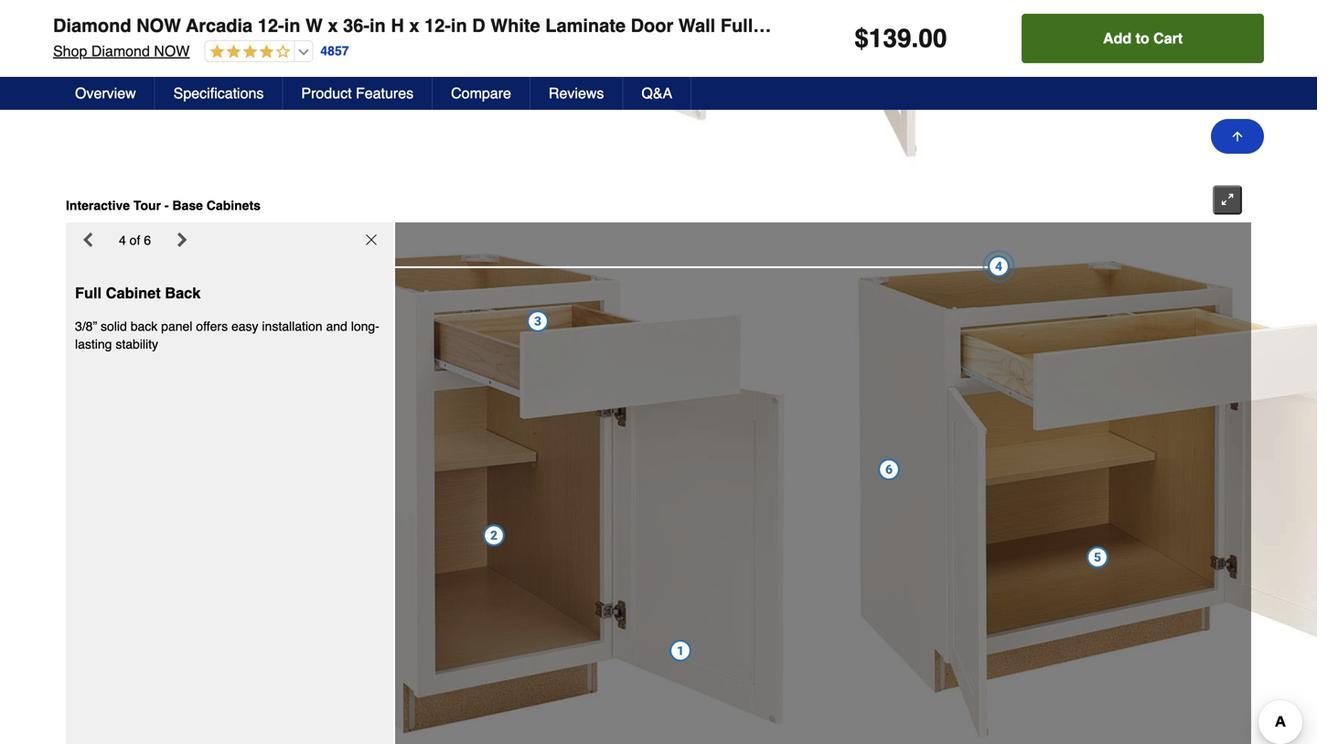 Task type: vqa. For each thing, say whether or not it's contained in the screenshot.
'Diamond' to the top
yes



Task type: locate. For each thing, give the bounding box(es) containing it.
reviews button
[[531, 77, 624, 110]]

overview
[[75, 85, 136, 102]]

compare
[[451, 85, 512, 102]]

back
[[131, 319, 158, 334]]

1 horizontal spatial cabinet
[[871, 15, 938, 36]]

interactive tour - base cabinets
[[66, 198, 261, 213]]

in
[[284, 15, 301, 36], [370, 15, 386, 36], [451, 15, 467, 36]]

d
[[472, 15, 486, 36]]

assembled
[[768, 15, 866, 36]]

12-
[[258, 15, 284, 36], [425, 15, 451, 36]]

.
[[912, 24, 919, 53]]

1 12- from the left
[[258, 15, 284, 36]]

0 horizontal spatial 12-
[[258, 15, 284, 36]]

3/8"
[[75, 319, 97, 334]]

1 horizontal spatial door
[[1160, 15, 1202, 36]]

4 of 6
[[119, 233, 151, 248]]

2 horizontal spatial in
[[451, 15, 467, 36]]

1 horizontal spatial x
[[409, 15, 420, 36]]

12- up 4 stars image
[[258, 15, 284, 36]]

base
[[172, 198, 203, 213]]

diamond up shop at the left of page
[[53, 15, 131, 36]]

q&a button
[[624, 77, 692, 110]]

shop diamond now
[[53, 43, 190, 59]]

full
[[75, 285, 102, 302]]

cabinet up back
[[106, 285, 161, 302]]

-
[[165, 198, 169, 213]]

product features
[[301, 85, 414, 102]]

4
[[119, 233, 126, 248]]

style)
[[1208, 15, 1257, 36]]

in left d
[[451, 15, 467, 36]]

1 vertical spatial cabinet
[[106, 285, 161, 302]]

and
[[326, 319, 348, 334]]

lasting
[[75, 337, 112, 352]]

of
[[130, 233, 140, 248]]

solid
[[101, 319, 127, 334]]

door left wall on the top of the page
[[631, 15, 674, 36]]

cart
[[1154, 30, 1184, 47]]

1 horizontal spatial 12-
[[425, 15, 451, 36]]

0 horizontal spatial door
[[631, 15, 674, 36]]

installation
[[262, 319, 323, 334]]

now
[[136, 15, 181, 36], [154, 43, 190, 59]]

1 vertical spatial diamond
[[91, 43, 150, 59]]

product
[[301, 85, 352, 102]]

2 x from the left
[[409, 15, 420, 36]]

now down arcadia
[[154, 43, 190, 59]]

door right 'to'
[[1160, 15, 1202, 36]]

arrow up image
[[1231, 129, 1246, 144]]

add to cart
[[1104, 30, 1184, 47]]

to
[[1136, 30, 1150, 47]]

fully
[[721, 15, 764, 36]]

door
[[631, 15, 674, 36], [1160, 15, 1202, 36]]

2 in from the left
[[370, 15, 386, 36]]

in left w
[[284, 15, 301, 36]]

stability
[[116, 337, 158, 352]]

cabinet
[[871, 15, 938, 36], [106, 285, 161, 302]]

now up shop diamond now
[[136, 15, 181, 36]]

36-
[[343, 15, 370, 36]]

12- right "h"
[[425, 15, 451, 36]]

diamond up overview
[[91, 43, 150, 59]]

x
[[328, 15, 338, 36], [409, 15, 420, 36]]

diamond
[[53, 15, 131, 36], [91, 43, 150, 59]]

arcadia
[[186, 15, 253, 36]]

x right w
[[328, 15, 338, 36]]

in left "h"
[[370, 15, 386, 36]]

h
[[391, 15, 404, 36]]

1 horizontal spatial in
[[370, 15, 386, 36]]

panel
[[1040, 15, 1089, 36]]

0 horizontal spatial in
[[284, 15, 301, 36]]

cabinet right $
[[871, 15, 938, 36]]

x right "h"
[[409, 15, 420, 36]]

$ 139 . 00
[[855, 24, 948, 53]]

q&a
[[642, 85, 673, 102]]

00
[[919, 24, 948, 53]]

0 horizontal spatial x
[[328, 15, 338, 36]]



Task type: describe. For each thing, give the bounding box(es) containing it.
4 stars image
[[205, 44, 290, 61]]

3 in from the left
[[451, 15, 467, 36]]

full cabinet back
[[75, 285, 201, 302]]

compare button
[[433, 77, 531, 110]]

offers
[[196, 319, 228, 334]]

1 vertical spatial now
[[154, 43, 190, 59]]

$
[[855, 24, 869, 53]]

3/8" solid back panel offers easy installation and long- lasting stability
[[75, 319, 380, 352]]

specifications button
[[155, 77, 283, 110]]

4857
[[321, 44, 349, 58]]

product features button
[[283, 77, 433, 110]]

add
[[1104, 30, 1132, 47]]

6
[[144, 233, 151, 248]]

wall
[[679, 15, 716, 36]]

1 in from the left
[[284, 15, 301, 36]]

cabinets
[[207, 198, 261, 213]]

tour
[[134, 198, 161, 213]]

specifications
[[174, 85, 264, 102]]

139
[[869, 24, 912, 53]]

1 x from the left
[[328, 15, 338, 36]]

panel
[[161, 319, 193, 334]]

2 door from the left
[[1160, 15, 1202, 36]]

0 vertical spatial now
[[136, 15, 181, 36]]

0 horizontal spatial cabinet
[[106, 285, 161, 302]]

2 12- from the left
[[425, 15, 451, 36]]

white
[[491, 15, 541, 36]]

easy
[[232, 319, 259, 334]]

diamond now arcadia 12-in w x 36-in h x 12-in d white laminate door wall fully assembled cabinet (recessed panel shaker door style)
[[53, 15, 1257, 36]]

overview button
[[57, 77, 155, 110]]

0 vertical spatial cabinet
[[871, 15, 938, 36]]

back
[[165, 285, 201, 302]]

features
[[356, 85, 414, 102]]

interactive
[[66, 198, 130, 213]]

shaker
[[1094, 15, 1155, 36]]

w
[[306, 15, 323, 36]]

(recessed
[[943, 15, 1035, 36]]

1 door from the left
[[631, 15, 674, 36]]

add to cart button
[[1022, 14, 1265, 63]]

laminate
[[546, 15, 626, 36]]

reviews
[[549, 85, 604, 102]]

0 vertical spatial diamond
[[53, 15, 131, 36]]

shop
[[53, 43, 87, 59]]

long-
[[351, 319, 380, 334]]



